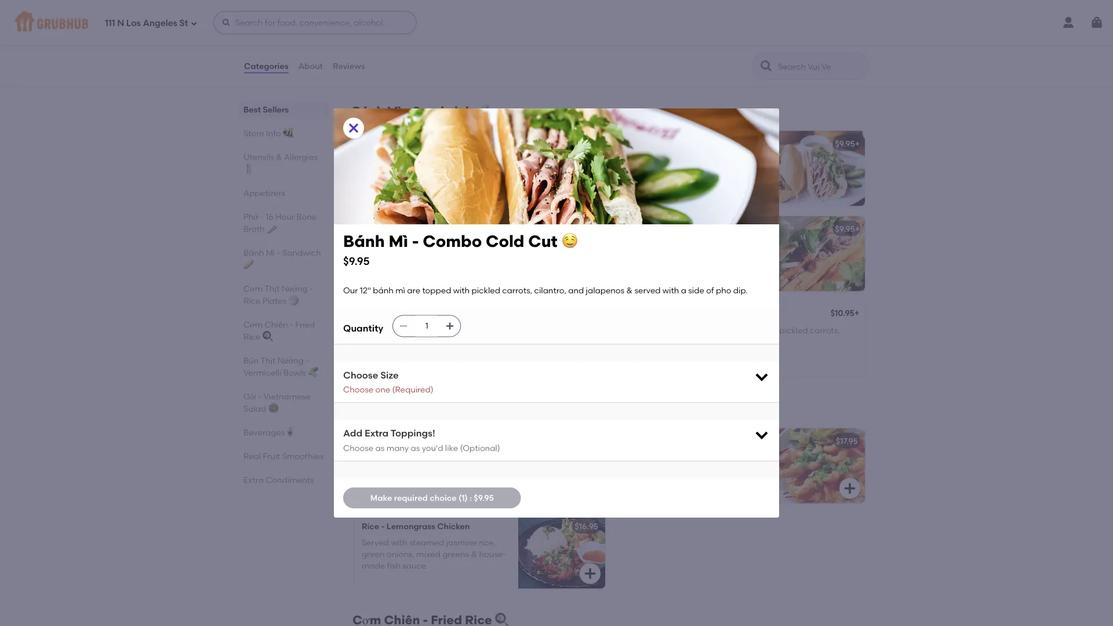 Task type: describe. For each thing, give the bounding box(es) containing it.
best
[[244, 104, 261, 114]]

a for beef
[[457, 264, 463, 274]]

hour
[[276, 212, 295, 222]]

st
[[180, 18, 188, 29]]

0 vertical spatial sauce.
[[663, 476, 689, 486]]

2 vertical spatial rice,
[[479, 538, 496, 548]]

los
[[126, 18, 141, 29]]

smoothies
[[282, 451, 324, 461]]

rice up (optional)
[[462, 401, 489, 416]]

🥒
[[308, 368, 316, 378]]

choose inside add extra toppings! choose as many as you'd like (optional)
[[343, 443, 374, 453]]

- inside cơm thịt nướng - rice plates 🍚
[[310, 284, 313, 294]]

egg
[[424, 139, 439, 148]]

angeles
[[143, 18, 177, 29]]

one
[[376, 385, 391, 395]]

served up vegan!
[[635, 286, 661, 296]]

bánh mì - braised pork belly
[[622, 224, 733, 234]]

bánh mì - combo cold cut 🤤 image
[[779, 131, 866, 206]]

our 12" bánh mì are topped with pickled carrots, cilantro, and jalapenos & served with a side of pho dip. down bánh mì - braised pork belly
[[622, 240, 750, 285]]

bánh down bánh mì - braised beef brisket 😍
[[392, 240, 412, 250]]

served for cold
[[671, 179, 697, 188]]

allergies
[[284, 152, 318, 162]]

nướng for cơm thịt nướng - rice plates 🍚 tab
[[282, 284, 308, 294]]

$16.95
[[575, 521, 599, 531]]

+ for bánh mì - braised pork belly
[[856, 224, 861, 234]]

🐝
[[283, 128, 291, 138]]

make required choice (1) : $9.95
[[371, 493, 494, 503]]

bánh inside vegetarian! our 12" bánh mì are topped with pickled carrots, cilantro, and jalapenos.
[[439, 155, 460, 165]]

2 vertical spatial nướng
[[411, 401, 451, 416]]

🤤 for bánh mì - combo cold cut 🤤
[[731, 139, 739, 148]]

served down bánh mì - braised pork belly
[[671, 264, 697, 274]]

info
[[266, 128, 281, 138]]

served inside lemongrass chicken, shrimp, pork sausage, and fried sunny egg. served with jasmine rice, green onions, side salad & house-made fish sauce.
[[362, 476, 389, 486]]

12" inside vegan! our 12" bánh mì are topped with pickled carrots, cilantro, and jalapenos.
[[668, 326, 679, 335]]

rice  - combo special image
[[519, 428, 606, 504]]

and inside lemongrass chicken, shrimp, pork sausage, and fried sunny egg. served with jasmine rice, green onions, side salad & house-made fish sauce.
[[400, 464, 415, 474]]

choice
[[430, 493, 457, 503]]

cilantro, down beef at the top
[[425, 252, 457, 262]]

and inside (gf) served with bean sprouts, basil, limes and jalapenos.
[[384, 42, 400, 52]]

utensils & allergies 🍴
[[244, 152, 318, 174]]

beverages🥤
[[244, 428, 293, 437]]

gỏi
[[244, 392, 256, 401]]

dip. up vegan!
[[639, 276, 654, 285]]

🍚 inside cơm thịt nướng - rice plates 🍚 tab
[[289, 296, 297, 306]]

1 horizontal spatial greens
[[703, 464, 729, 474]]

of for bánh mì - lemongrass chicken
[[482, 351, 490, 361]]

2 vertical spatial thịt
[[384, 401, 408, 416]]

- inside phở - 16 hour bone broth 🥢
[[261, 212, 264, 222]]

nướng for bún thịt nướng - vermicelli bowls 🥒 tab
[[278, 356, 304, 366]]

bún
[[244, 356, 259, 366]]

0 vertical spatial jasmine
[[706, 453, 737, 462]]

carrots, inside vegetarian! our 12" bánh mì are topped with pickled carrots, cilantro, and jalapenos.
[[442, 167, 472, 177]]

2 vertical spatial onions,
[[387, 550, 415, 560]]

1 vertical spatial greens
[[443, 550, 470, 560]]

pho for bánh mì - combo cold cut 🤤
[[622, 190, 637, 200]]

vegan!
[[622, 326, 649, 335]]

served for beef
[[411, 264, 437, 274]]

our inside vegetarian! our 12" bánh mì are topped with pickled carrots, cilantro, and jalapenos.
[[410, 155, 424, 165]]

sunny
[[437, 464, 460, 474]]

bánh mì - fried egg 🍳
[[362, 139, 449, 148]]

- inside bánh mì - sandwich 🥖
[[277, 248, 281, 258]]

chicken,
[[412, 453, 445, 462]]

🍴
[[244, 164, 252, 174]]

0 horizontal spatial green
[[362, 550, 385, 560]]

1 vertical spatial cơm thịt nướng - rice plates 🍚
[[353, 401, 545, 416]]

cilantro, down input item quantity number field
[[425, 340, 457, 350]]

pickled inside vegan! our 12" bánh mì are topped with pickled carrots, cilantro, and jalapenos.
[[780, 326, 809, 335]]

1 horizontal spatial plates
[[492, 401, 530, 416]]

utensils
[[244, 152, 274, 162]]

many
[[387, 443, 409, 453]]

0 horizontal spatial mixed
[[417, 550, 441, 560]]

1 vertical spatial chicken
[[452, 311, 485, 321]]

1 vertical spatial 🍚
[[533, 401, 545, 416]]

2 horizontal spatial made
[[622, 476, 645, 486]]

pork
[[478, 453, 495, 462]]

$9.95 for bánh mì - braised beef brisket 😍
[[576, 224, 596, 234]]

extra inside add extra toppings! choose as many as you'd like (optional)
[[365, 428, 389, 439]]

1 horizontal spatial bánh mì - sandwich 🥖
[[353, 103, 488, 118]]

of for bánh mì - braised beef brisket 😍
[[482, 264, 490, 274]]

0 vertical spatial served with steamed jasmine rice, green onions, mixed greens & house- made fish sauce.
[[622, 453, 767, 486]]

our inside vegan! our 12" bánh mì are topped with pickled carrots, cilantro, and jalapenos.
[[651, 326, 666, 335]]

fried for mì
[[401, 139, 422, 148]]

special
[[418, 436, 448, 446]]

lemongrass inside lemongrass chicken, shrimp, pork sausage, and fried sunny egg. served with jasmine rice, green onions, side salad & house-made fish sauce.
[[362, 453, 410, 462]]

our 12" bánh mì are topped with pickled carrots, cilantro, and jalapenos & served with a side of pho dip. up the bánh mì - lemongrass chicken image
[[343, 286, 748, 296]]

(required)
[[393, 385, 434, 395]]

real
[[244, 451, 261, 461]]

bánh inside bánh mì - combo cold cut 🤤 $9.95
[[343, 232, 385, 251]]

appetizers tab
[[244, 187, 325, 199]]

n
[[117, 18, 124, 29]]

about button
[[298, 45, 324, 87]]

bánh mì - combo cold cut 🤤
[[622, 139, 739, 148]]

dip. for bánh mì - braised beef brisket 😍
[[379, 276, 394, 285]]

broth
[[244, 224, 265, 234]]

our 12" bánh mì are topped with pickled carrots, cilantro, and jalapenos & served with a side of pho dip. for cold
[[622, 155, 750, 200]]

1 horizontal spatial mixed
[[677, 464, 701, 474]]

$17.95
[[837, 436, 859, 446]]

real fruit smoothies
[[244, 451, 324, 461]]

svg image inside the main navigation navigation
[[191, 20, 198, 27]]

- inside bánh mì - combo cold cut 🤤 $9.95
[[412, 232, 419, 251]]

cut for bánh mì - combo cold cut 🤤
[[714, 139, 729, 148]]

$9.95 for bánh mì - combo cold cut 🤤
[[836, 139, 856, 148]]

bánh mì - lemongrass chicken image
[[519, 301, 606, 377]]

$9.95 for bánh mì - braised pork belly
[[836, 224, 856, 234]]

main navigation navigation
[[0, 0, 1114, 45]]

vegan! our 12" bánh mì are topped with pickled carrots, cilantro, and jalapenos.
[[622, 326, 841, 347]]

extra condiments
[[244, 475, 314, 485]]

extra condiments tab
[[244, 474, 325, 486]]

vegetarian! our 12" bánh mì are topped with pickled carrots, cilantro, and jalapenos.
[[362, 155, 506, 188]]

limes
[[362, 42, 382, 52]]

salad
[[244, 404, 266, 414]]

toppings!
[[391, 428, 436, 439]]

mì inside vegetarian! our 12" bánh mì are topped with pickled carrots, cilantro, and jalapenos.
[[462, 155, 472, 165]]

bánh mì - sandwich 🥖 inside tab
[[244, 248, 321, 270]]

and inside vegan! our 12" bánh mì are topped with pickled carrots, cilantro, and jalapenos.
[[656, 337, 672, 347]]

12" down the bánh mì - combo cold cut 🤤
[[639, 155, 650, 165]]

phở chicken breast
[[362, 14, 440, 24]]

12" down bánh mì - braised pork belly
[[639, 240, 650, 250]]

jalapenos for bánh mì - lemongrass chicken
[[362, 351, 401, 361]]

bone
[[297, 212, 317, 222]]

fish inside lemongrass chicken, shrimp, pork sausage, and fried sunny egg. served with jasmine rice, green onions, side salad & house-made fish sauce.
[[362, 500, 376, 510]]

0 vertical spatial lemongrass
[[401, 311, 450, 321]]

salad
[[410, 488, 432, 498]]

sellers
[[263, 104, 289, 114]]

(optional)
[[460, 443, 501, 453]]

cơm thịt nướng - rice plates 🍚 tab
[[244, 283, 325, 307]]

phở - 16 hour bone broth 🥢 tab
[[244, 211, 325, 235]]

belly
[[714, 224, 733, 234]]

12" up quantity
[[360, 286, 371, 296]]

reviews button
[[332, 45, 366, 87]]

with inside (gf) served with bean sprouts, basil, limes and jalapenos.
[[410, 30, 427, 40]]

cut for bánh mì - combo cold cut 🤤 $9.95
[[529, 232, 558, 251]]

🍳 for egg
[[441, 139, 449, 148]]

pickled inside vegetarian! our 12" bánh mì are topped with pickled carrots, cilantro, and jalapenos.
[[411, 167, 440, 177]]

rice down 'make'
[[362, 521, 380, 531]]

served inside (gf) served with bean sprouts, basil, limes and jalapenos.
[[381, 30, 408, 40]]

cilantro, inside vegan! our 12" bánh mì are topped with pickled carrots, cilantro, and jalapenos.
[[622, 337, 654, 347]]

bánh up quantity
[[373, 286, 394, 296]]

(1)
[[459, 493, 468, 503]]

choose size choose one (required)
[[343, 369, 434, 395]]

like
[[445, 443, 458, 453]]

fried for chiên
[[296, 320, 315, 330]]

- inside cơm chiên - fried rice 🍳
[[290, 320, 294, 330]]

you'd
[[422, 443, 444, 453]]

thịt for bún thịt nướng - vermicelli bowls 🥒 tab
[[261, 356, 276, 366]]

dip. up vegan! our 12" bánh mì are topped with pickled carrots, cilantro, and jalapenos.
[[734, 286, 748, 296]]

12" down bánh mì - lemongrass chicken at the left
[[379, 328, 390, 338]]

🥢
[[267, 224, 275, 234]]

0 vertical spatial 🥖
[[476, 103, 488, 118]]

condiments
[[266, 475, 314, 485]]

beverages🥤 tab
[[244, 426, 325, 439]]

bánh mì - braised pork belly image
[[779, 216, 866, 291]]

jalapenos. for vegetarian!
[[380, 179, 420, 188]]

(gf) served with bean sprouts, basil, limes and jalapenos.
[[362, 30, 505, 52]]

rice inside cơm chiên - fried rice 🍳
[[244, 332, 261, 342]]

😍
[[483, 224, 491, 234]]

topped inside vegan! our 12" bánh mì are topped with pickled carrots, cilantro, and jalapenos.
[[730, 326, 759, 335]]

bánh mì - lemongrass chicken
[[362, 311, 485, 321]]

sauce. inside lemongrass chicken, shrimp, pork sausage, and fried sunny egg. served with jasmine rice, green onions, side salad & house-made fish sauce.
[[377, 500, 403, 510]]

cilantro, up the bánh mì - lemongrass chicken image
[[535, 286, 567, 296]]

2 vertical spatial sauce.
[[403, 561, 429, 571]]

2 vertical spatial lemongrass
[[387, 521, 436, 531]]

breast
[[414, 14, 440, 24]]

shrimp,
[[447, 453, 476, 462]]

sandwich inside bánh mì - sandwich 🥖
[[283, 248, 321, 258]]

bánh mì - braised beef brisket 😍
[[362, 224, 491, 234]]

phở for phở - 16 hour bone broth 🥢
[[244, 212, 259, 222]]

2 horizontal spatial fish
[[647, 476, 661, 486]]

1 horizontal spatial house-
[[480, 550, 507, 560]]

rice - lemongrass chicken
[[362, 521, 470, 531]]

rice  - lemongrass shrimp image
[[779, 428, 866, 504]]

reviews
[[333, 61, 365, 71]]

bánh mì - combo cold cut 🤤 $9.95
[[343, 232, 578, 268]]

gỏi - vietnamese salad 🥗
[[244, 392, 311, 414]]

best sellers tab
[[244, 103, 325, 115]]

bánh mì - fried egg 🍳 image
[[519, 131, 606, 206]]

about
[[299, 61, 323, 71]]

- inside bún thịt nướng - vermicelli bowls 🥒
[[306, 356, 309, 366]]

bánh mì - sandwich 🥖 tab
[[244, 247, 325, 271]]

onions, inside lemongrass chicken, shrimp, pork sausage, and fried sunny egg. served with jasmine rice, green onions, side salad & house-made fish sauce.
[[362, 488, 390, 498]]

our 12" bánh mì are topped with pickled carrots, cilantro, and jalapenos & served with a side of pho dip. for beef
[[362, 240, 490, 285]]

braised for beef
[[401, 224, 432, 234]]

(gf)
[[362, 30, 379, 40]]

fried
[[417, 464, 435, 474]]

mì inside bánh mì - sandwich 🥖
[[266, 248, 275, 258]]

bánh inside vegan! our 12" bánh mì are topped with pickled carrots, cilantro, and jalapenos.
[[681, 326, 702, 335]]

vietnamese
[[264, 392, 311, 401]]

12" down bánh mì - braised beef brisket 😍
[[379, 240, 390, 250]]

vegetarian!
[[362, 155, 408, 165]]

$10.95
[[831, 308, 855, 318]]

a for chicken
[[457, 351, 463, 361]]

fruit
[[263, 451, 280, 461]]



Task type: vqa. For each thing, say whether or not it's contained in the screenshot.
by
no



Task type: locate. For each thing, give the bounding box(es) containing it.
2 horizontal spatial rice,
[[739, 453, 756, 462]]

$9.95 + for bánh mì - braised pork belly
[[836, 224, 861, 234]]

cơm thịt nướng - rice plates 🍚 up 'chiên'
[[244, 284, 313, 306]]

best sellers
[[244, 104, 289, 114]]

1 vertical spatial bánh mì - sandwich 🥖
[[244, 248, 321, 270]]

1 vertical spatial served with steamed jasmine rice, green onions, mixed greens & house- made fish sauce.
[[362, 538, 507, 571]]

0 horizontal spatial fried
[[296, 320, 315, 330]]

Input item quantity number field
[[414, 316, 440, 337]]

jalapenos. for vegan!
[[674, 337, 714, 347]]

$9.95 inside bánh mì - combo cold cut 🤤 $9.95
[[343, 255, 370, 268]]

0 vertical spatial thịt
[[265, 284, 280, 294]]

phở up broth
[[244, 212, 259, 222]]

cơm for cơm thịt nướng - rice plates 🍚 tab
[[244, 284, 263, 294]]

0 horizontal spatial as
[[376, 443, 385, 453]]

1 horizontal spatial rice,
[[479, 538, 496, 548]]

🥖 inside tab
[[244, 260, 252, 270]]

0 horizontal spatial greens
[[443, 550, 470, 560]]

jalapenos. inside vegan! our 12" bánh mì are topped with pickled carrots, cilantro, and jalapenos.
[[674, 337, 714, 347]]

served for chicken
[[411, 351, 437, 361]]

bánh inside bánh mì - sandwich 🥖
[[244, 248, 264, 258]]

topped
[[701, 155, 730, 165], [362, 167, 391, 177], [441, 240, 470, 250], [701, 240, 730, 250], [423, 286, 452, 296], [730, 326, 759, 335], [441, 328, 470, 338]]

are inside vegetarian! our 12" bánh mì are topped with pickled carrots, cilantro, and jalapenos.
[[474, 155, 487, 165]]

1 vertical spatial made
[[469, 488, 492, 498]]

our 12" bánh mì are topped with pickled carrots, cilantro, and jalapenos & served with a side of pho dip. for chicken
[[362, 328, 490, 373]]

required
[[394, 493, 428, 503]]

choose down add
[[343, 443, 374, 453]]

0 vertical spatial cơm
[[244, 284, 263, 294]]

2 as from the left
[[411, 443, 420, 453]]

lemongrass
[[401, 311, 450, 321], [362, 453, 410, 462], [387, 521, 436, 531]]

thịt down bánh mì - sandwich 🥖 tab
[[265, 284, 280, 294]]

phở inside phở - 16 hour bone broth 🥢
[[244, 212, 259, 222]]

carrots,
[[442, 167, 472, 177], [653, 167, 683, 177], [393, 252, 423, 262], [653, 252, 683, 262], [503, 286, 533, 296], [810, 326, 841, 335], [393, 340, 423, 350]]

extra down real on the bottom left of page
[[244, 475, 264, 485]]

$9.95 + for bánh mì - braised beef brisket 😍
[[576, 224, 601, 234]]

a for cold
[[717, 179, 722, 188]]

2 braised from the left
[[661, 224, 692, 234]]

1 vertical spatial rice,
[[442, 476, 459, 486]]

cơm thịt nướng - rice plates 🍚 inside tab
[[244, 284, 313, 306]]

🤤 inside bánh mì - combo cold cut 🤤 $9.95
[[562, 232, 578, 251]]

1 horizontal spatial green
[[461, 476, 484, 486]]

0 vertical spatial 🍚
[[289, 296, 297, 306]]

0 horizontal spatial combo
[[387, 436, 417, 446]]

beef
[[434, 224, 452, 234]]

🤤
[[731, 139, 739, 148], [562, 232, 578, 251]]

cut
[[714, 139, 729, 148], [529, 232, 558, 251]]

sausage,
[[362, 464, 398, 474]]

2 vertical spatial green
[[362, 550, 385, 560]]

12" right vegan!
[[668, 326, 679, 335]]

side inside lemongrass chicken, shrimp, pork sausage, and fried sunny egg. served with jasmine rice, green onions, side salad & house-made fish sauce.
[[392, 488, 408, 498]]

1 vertical spatial nướng
[[278, 356, 304, 366]]

1 horizontal spatial sandwich
[[413, 103, 473, 118]]

plates
[[263, 296, 287, 306], [492, 401, 530, 416]]

chiên
[[265, 320, 288, 330]]

2 vertical spatial chicken
[[438, 521, 470, 531]]

served down the bánh mì - combo cold cut 🤤
[[671, 179, 697, 188]]

plates up (optional)
[[492, 401, 530, 416]]

bean
[[429, 30, 449, 40]]

nướng down (required)
[[411, 401, 451, 416]]

2 vertical spatial house-
[[480, 550, 507, 560]]

-
[[405, 103, 410, 118], [396, 139, 399, 148], [656, 139, 659, 148], [261, 212, 264, 222], [396, 224, 399, 234], [656, 224, 659, 234], [412, 232, 419, 251], [277, 248, 281, 258], [310, 284, 313, 294], [396, 311, 399, 321], [290, 320, 294, 330], [306, 356, 309, 366], [258, 392, 262, 401], [454, 401, 459, 416], [381, 436, 385, 446], [381, 521, 385, 531]]

mixed
[[677, 464, 701, 474], [417, 550, 441, 560]]

extra inside extra condiments tab
[[244, 475, 264, 485]]

thịt inside bún thịt nướng - vermicelli bowls 🥒
[[261, 356, 276, 366]]

🍳 right "egg"
[[441, 139, 449, 148]]

0 horizontal spatial 🍳
[[263, 332, 271, 342]]

phở for phở chicken breast
[[362, 14, 378, 24]]

jalapenos. inside (gf) served with bean sprouts, basil, limes and jalapenos.
[[402, 42, 443, 52]]

$9.95 + for bánh mì - combo cold cut 🤤
[[836, 139, 861, 148]]

1 horizontal spatial 🍚
[[533, 401, 545, 416]]

dip. up one
[[379, 363, 394, 373]]

nướng up the bowls
[[278, 356, 304, 366]]

sandwich up "egg"
[[413, 103, 473, 118]]

topped inside vegetarian! our 12" bánh mì are topped with pickled carrots, cilantro, and jalapenos.
[[362, 167, 391, 177]]

0 vertical spatial mixed
[[677, 464, 701, 474]]

bánh mì - sandwich 🥖 up "egg"
[[353, 103, 488, 118]]

nướng down bánh mì - sandwich 🥖 tab
[[282, 284, 308, 294]]

rice
[[244, 296, 261, 306], [244, 332, 261, 342], [462, 401, 489, 416], [362, 436, 380, 446], [362, 521, 380, 531]]

1 horizontal spatial made
[[469, 488, 492, 498]]

cold for bánh mì - combo cold cut 🤤
[[693, 139, 712, 148]]

fish
[[647, 476, 661, 486], [362, 500, 376, 510], [387, 561, 401, 571]]

combo inside bánh mì - combo cold cut 🤤 $9.95
[[423, 232, 482, 251]]

1 horizontal spatial as
[[411, 443, 420, 453]]

and inside vegetarian! our 12" bánh mì are topped with pickled carrots, cilantro, and jalapenos.
[[362, 179, 378, 188]]

1 as from the left
[[376, 443, 385, 453]]

2 vertical spatial jalapenos.
[[674, 337, 714, 347]]

0 horizontal spatial jasmine
[[410, 476, 440, 486]]

egg.
[[462, 464, 479, 474]]

made inside lemongrass chicken, shrimp, pork sausage, and fried sunny egg. served with jasmine rice, green onions, side salad & house-made fish sauce.
[[469, 488, 492, 498]]

1 horizontal spatial 🍳
[[441, 139, 449, 148]]

plates up 'chiên'
[[263, 296, 287, 306]]

quantity
[[343, 323, 384, 334]]

+ for bánh mì - braised beef brisket 😍
[[596, 224, 601, 234]]

0 vertical spatial steamed
[[670, 453, 705, 462]]

2 choose from the top
[[343, 385, 374, 395]]

pho
[[622, 190, 637, 200], [362, 276, 377, 285], [622, 276, 637, 285], [717, 286, 732, 296], [362, 363, 377, 373]]

bún thịt nướng - vermicelli bowls 🥒
[[244, 356, 316, 378]]

of
[[742, 179, 750, 188], [482, 264, 490, 274], [742, 264, 750, 274], [707, 286, 715, 296], [482, 351, 490, 361]]

nướng
[[282, 284, 308, 294], [278, 356, 304, 366], [411, 401, 451, 416]]

thịt down one
[[384, 401, 408, 416]]

cơm down bánh mì - sandwich 🥖 tab
[[244, 284, 263, 294]]

0 horizontal spatial phở
[[244, 212, 259, 222]]

fried
[[401, 139, 422, 148], [296, 320, 315, 330]]

cilantro, up 😍
[[474, 167, 506, 177]]

fried left "egg"
[[401, 139, 422, 148]]

+
[[596, 139, 601, 148], [856, 139, 861, 148], [596, 224, 601, 234], [856, 224, 861, 234], [855, 308, 860, 318]]

braised for pork
[[661, 224, 692, 234]]

0 vertical spatial jalapenos.
[[402, 42, 443, 52]]

are inside vegan! our 12" bánh mì are topped with pickled carrots, cilantro, and jalapenos.
[[715, 326, 729, 335]]

phở - 16 hour bone broth 🥢
[[244, 212, 317, 234]]

made
[[622, 476, 645, 486], [469, 488, 492, 498], [362, 561, 385, 571]]

with
[[410, 30, 427, 40], [732, 155, 749, 165], [393, 167, 409, 177], [699, 179, 715, 188], [472, 240, 489, 250], [732, 240, 749, 250], [439, 264, 455, 274], [699, 264, 715, 274], [454, 286, 470, 296], [663, 286, 680, 296], [761, 326, 778, 335], [472, 328, 489, 338], [439, 351, 455, 361], [651, 453, 668, 462], [391, 476, 408, 486], [391, 538, 408, 548]]

111
[[105, 18, 115, 29]]

cold
[[693, 139, 712, 148], [486, 232, 525, 251]]

🍳
[[441, 139, 449, 148], [263, 332, 271, 342]]

0 vertical spatial onions,
[[647, 464, 675, 474]]

$9.95 + for bánh mì - fried egg 🍳
[[576, 139, 601, 148]]

0 horizontal spatial cơm thịt nướng - rice plates 🍚
[[244, 284, 313, 306]]

1 vertical spatial plates
[[492, 401, 530, 416]]

1 horizontal spatial phở
[[362, 14, 378, 24]]

sprouts,
[[451, 30, 482, 40]]

0 horizontal spatial fish
[[362, 500, 376, 510]]

1 vertical spatial 🥖
[[244, 260, 252, 270]]

1 horizontal spatial cut
[[714, 139, 729, 148]]

nướng inside bún thịt nướng - vermicelli bowls 🥒
[[278, 356, 304, 366]]

cilantro, inside vegetarian! our 12" bánh mì are topped with pickled carrots, cilantro, and jalapenos.
[[474, 167, 506, 177]]

plates inside tab
[[263, 296, 287, 306]]

🥗
[[268, 404, 277, 414]]

rice  - combo special
[[362, 436, 448, 446]]

$9.95 +
[[576, 139, 601, 148], [836, 139, 861, 148], [576, 224, 601, 234], [836, 224, 861, 234]]

bánh
[[439, 155, 460, 165], [652, 155, 672, 165], [392, 240, 412, 250], [652, 240, 672, 250], [373, 286, 394, 296], [681, 326, 702, 335], [392, 328, 412, 338]]

utensils & allergies 🍴 tab
[[244, 151, 325, 175]]

1 vertical spatial thịt
[[261, 356, 276, 366]]

with inside vegetarian! our 12" bánh mì are topped with pickled carrots, cilantro, and jalapenos.
[[393, 167, 409, 177]]

categories
[[244, 61, 289, 71]]

with inside lemongrass chicken, shrimp, pork sausage, and fried sunny egg. served with jasmine rice, green onions, side salad & house-made fish sauce.
[[391, 476, 408, 486]]

0 vertical spatial 🤤
[[731, 139, 739, 148]]

braised left pork at the right
[[661, 224, 692, 234]]

store info 🐝 tab
[[244, 127, 325, 139]]

store
[[244, 128, 264, 138]]

0 vertical spatial greens
[[703, 464, 729, 474]]

- inside gỏi - vietnamese salad 🥗
[[258, 392, 262, 401]]

cilantro, down pork at the right
[[685, 252, 717, 262]]

jalapenos for bánh mì - combo cold cut 🤤
[[622, 179, 661, 188]]

1 horizontal spatial served with steamed jasmine rice, green onions, mixed greens & house- made fish sauce.
[[622, 453, 767, 486]]

lemongrass chicken, shrimp, pork sausage, and fried sunny egg. served with jasmine rice, green onions, side salad & house-made fish sauce.
[[362, 453, 495, 510]]

bánh mì - braised beef brisket 😍 image
[[519, 216, 606, 291]]

& inside utensils & allergies 🍴
[[276, 152, 282, 162]]

rice up cơm chiên - fried rice 🍳
[[244, 296, 261, 306]]

0 horizontal spatial served with steamed jasmine rice, green onions, mixed greens & house- made fish sauce.
[[362, 538, 507, 571]]

search icon image
[[760, 59, 774, 73]]

1 vertical spatial 🍳
[[263, 332, 271, 342]]

cơm inside cơm chiên - fried rice 🍳
[[244, 320, 263, 330]]

0 vertical spatial chicken
[[380, 14, 412, 24]]

cơm thịt nướng - rice plates 🍚 up special
[[353, 401, 545, 416]]

vermicelli
[[244, 368, 282, 378]]

pork
[[694, 224, 712, 234]]

2 horizontal spatial green
[[622, 464, 645, 474]]

our
[[410, 155, 424, 165], [622, 155, 637, 165], [362, 240, 377, 250], [622, 240, 637, 250], [343, 286, 358, 296], [651, 326, 666, 335], [362, 328, 377, 338]]

choose left one
[[343, 385, 374, 395]]

2 vertical spatial made
[[362, 561, 385, 571]]

cơm chiên - fried rice 🍳 tab
[[244, 319, 325, 343]]

green
[[622, 464, 645, 474], [461, 476, 484, 486], [362, 550, 385, 560]]

jasmine
[[706, 453, 737, 462], [410, 476, 440, 486], [447, 538, 477, 548]]

our 12" bánh mì are topped with pickled carrots, cilantro, and jalapenos & served with a side of pho dip. down the bánh mì - combo cold cut 🤤
[[622, 155, 750, 200]]

carrots, inside vegan! our 12" bánh mì are topped with pickled carrots, cilantro, and jalapenos.
[[810, 326, 841, 335]]

thịt
[[265, 284, 280, 294], [261, 356, 276, 366], [384, 401, 408, 416]]

jalapenos
[[622, 179, 661, 188], [362, 264, 401, 274], [622, 264, 661, 274], [586, 286, 625, 296], [362, 351, 401, 361]]

1 vertical spatial sandwich
[[283, 248, 321, 258]]

as
[[376, 443, 385, 453], [411, 443, 420, 453]]

served down bánh mì - braised beef brisket 😍
[[411, 264, 437, 274]]

combo for bánh mì - combo cold cut 🤤 $9.95
[[423, 232, 482, 251]]

braised left beef at the top
[[401, 224, 432, 234]]

combo
[[661, 139, 691, 148], [423, 232, 482, 251], [387, 436, 417, 446]]

$9.95 for bánh mì - fried egg 🍳
[[576, 139, 596, 148]]

1 braised from the left
[[401, 224, 432, 234]]

thịt up vermicelli on the left of the page
[[261, 356, 276, 366]]

cut inside bánh mì - combo cold cut 🤤 $9.95
[[529, 232, 558, 251]]

1 vertical spatial cold
[[486, 232, 525, 251]]

1 vertical spatial cut
[[529, 232, 558, 251]]

0 horizontal spatial 🍚
[[289, 296, 297, 306]]

dip. for bánh mì - combo cold cut 🤤
[[639, 190, 654, 200]]

bánh right vegan!
[[681, 326, 702, 335]]

rice,
[[739, 453, 756, 462], [442, 476, 459, 486], [479, 538, 496, 548]]

cold for bánh mì - combo cold cut 🤤 $9.95
[[486, 232, 525, 251]]

& inside lemongrass chicken, shrimp, pork sausage, and fried sunny egg. served with jasmine rice, green onions, side salad & house-made fish sauce.
[[434, 488, 440, 498]]

+ for bánh mì - combo cold cut 🤤
[[856, 139, 861, 148]]

mì inside bánh mì - combo cold cut 🤤 $9.95
[[389, 232, 408, 251]]

1 vertical spatial phở
[[244, 212, 259, 222]]

2 vertical spatial fish
[[387, 561, 401, 571]]

16
[[266, 212, 274, 222]]

thịt for cơm thịt nướng - rice plates 🍚 tab
[[265, 284, 280, 294]]

:
[[470, 493, 472, 503]]

1 vertical spatial house-
[[442, 488, 469, 498]]

chicken right input item quantity number field
[[452, 311, 485, 321]]

jalapenos for bánh mì - braised beef brisket 😍
[[362, 264, 401, 274]]

bánh mì - sandwich 🥖
[[353, 103, 488, 118], [244, 248, 321, 270]]

cilantro, down vegan!
[[622, 337, 654, 347]]

phở up (gf) at the top left of the page
[[362, 14, 378, 24]]

chicken left breast
[[380, 14, 412, 24]]

🤤 for bánh mì - combo cold cut 🤤 $9.95
[[562, 232, 578, 251]]

0 vertical spatial plates
[[263, 296, 287, 306]]

bánh down the bánh mì - combo cold cut 🤤
[[652, 155, 672, 165]]

our 12" bánh mì are topped with pickled carrots, cilantro, and jalapenos & served with a side of pho dip.
[[622, 155, 750, 200], [362, 240, 490, 285], [622, 240, 750, 285], [343, 286, 748, 296], [362, 328, 490, 373]]

served
[[671, 179, 697, 188], [411, 264, 437, 274], [671, 264, 697, 274], [635, 286, 661, 296], [411, 351, 437, 361]]

onions,
[[647, 464, 675, 474], [362, 488, 390, 498], [387, 550, 415, 560]]

1 vertical spatial sauce.
[[377, 500, 403, 510]]

0 vertical spatial nướng
[[282, 284, 308, 294]]

1 horizontal spatial braised
[[661, 224, 692, 234]]

choose up one
[[343, 369, 378, 381]]

🍳 down 'chiên'
[[263, 332, 271, 342]]

+ for bánh mì - fried egg 🍳
[[596, 139, 601, 148]]

categories button
[[244, 45, 289, 87]]

add
[[343, 428, 363, 439]]

phở chicken breast image
[[519, 4, 606, 79]]

cilantro, down the bánh mì - combo cold cut 🤤
[[685, 167, 717, 177]]

cơm left 'chiên'
[[244, 320, 263, 330]]

rice left the many
[[362, 436, 380, 446]]

0 vertical spatial fried
[[401, 139, 422, 148]]

sandwich
[[413, 103, 473, 118], [283, 248, 321, 258]]

1 vertical spatial mixed
[[417, 550, 441, 560]]

served down input item quantity number field
[[411, 351, 437, 361]]

bánh down bánh mì - fried egg 🍳
[[439, 155, 460, 165]]

rice up bún
[[244, 332, 261, 342]]

add extra toppings! choose as many as you'd like (optional)
[[343, 428, 501, 453]]

braised
[[401, 224, 432, 234], [661, 224, 692, 234]]

cơm thịt nướng - rice plates 🍚
[[244, 284, 313, 306], [353, 401, 545, 416]]

0 horizontal spatial plates
[[263, 296, 287, 306]]

mì inside vegan! our 12" bánh mì are topped with pickled carrots, cilantro, and jalapenos.
[[704, 326, 713, 335]]

0 vertical spatial cut
[[714, 139, 729, 148]]

store info 🐝
[[244, 128, 291, 138]]

1 vertical spatial choose
[[343, 385, 374, 395]]

cilantro,
[[474, 167, 506, 177], [685, 167, 717, 177], [425, 252, 457, 262], [685, 252, 717, 262], [535, 286, 567, 296], [622, 337, 654, 347], [425, 340, 457, 350]]

rice, inside lemongrass chicken, shrimp, pork sausage, and fried sunny egg. served with jasmine rice, green onions, side salad & house-made fish sauce.
[[442, 476, 459, 486]]

combo for bánh mì - combo cold cut 🤤
[[661, 139, 691, 148]]

svg image
[[1091, 16, 1105, 30], [222, 18, 231, 27], [399, 322, 409, 331], [754, 427, 771, 443], [584, 567, 598, 581]]

cold inside bánh mì - combo cold cut 🤤 $9.95
[[486, 232, 525, 251]]

bánh left input item quantity number field
[[392, 328, 412, 338]]

111 n los angeles st
[[105, 18, 188, 29]]

0 horizontal spatial sandwich
[[283, 248, 321, 258]]

a
[[717, 179, 722, 188], [457, 264, 463, 274], [717, 264, 722, 274], [682, 286, 687, 296], [457, 351, 463, 361]]

0 vertical spatial cold
[[693, 139, 712, 148]]

3 choose from the top
[[343, 443, 374, 453]]

rice - lemongrass chicken image
[[519, 514, 606, 589]]

dip.
[[639, 190, 654, 200], [379, 276, 394, 285], [639, 276, 654, 285], [734, 286, 748, 296], [379, 363, 394, 373]]

as left the many
[[376, 443, 385, 453]]

0 vertical spatial choose
[[343, 369, 378, 381]]

are
[[474, 155, 487, 165], [686, 155, 699, 165], [426, 240, 439, 250], [686, 240, 699, 250], [407, 286, 421, 296], [715, 326, 729, 335], [426, 328, 439, 338]]

Search Vui Ve search field
[[777, 61, 866, 72]]

cơm chiên - fried rice 🍳
[[244, 320, 315, 342]]

pho for bánh mì - lemongrass chicken
[[362, 363, 377, 373]]

extra right add
[[365, 428, 389, 439]]

svg image
[[191, 20, 198, 27], [347, 121, 361, 135], [446, 322, 455, 331], [754, 369, 771, 385], [844, 482, 858, 496]]

size
[[381, 369, 399, 381]]

dip. for bánh mì - lemongrass chicken
[[379, 363, 394, 373]]

as down toppings!
[[411, 443, 420, 453]]

1 horizontal spatial jasmine
[[447, 538, 477, 548]]

sandwich down the phở - 16 hour bone broth 🥢 tab
[[283, 248, 321, 258]]

green inside lemongrass chicken, shrimp, pork sausage, and fried sunny egg. served with jasmine rice, green onions, side salad & house-made fish sauce.
[[461, 476, 484, 486]]

1 vertical spatial combo
[[423, 232, 482, 251]]

0 vertical spatial fish
[[647, 476, 661, 486]]

12" down "egg"
[[426, 155, 437, 165]]

cơm for 'cơm chiên - fried rice 🍳' tab
[[244, 320, 263, 330]]

0 vertical spatial 🍳
[[441, 139, 449, 148]]

pho for bánh mì - braised beef brisket 😍
[[362, 276, 377, 285]]

2 horizontal spatial house-
[[739, 464, 767, 474]]

jalapenos. inside vegetarian! our 12" bánh mì are topped with pickled carrots, cilantro, and jalapenos.
[[380, 179, 420, 188]]

bánh down bánh mì - braised pork belly
[[652, 240, 672, 250]]

our 12" bánh mì are topped with pickled carrots, cilantro, and jalapenos & served with a side of pho dip. down bánh mì - braised beef brisket 😍
[[362, 240, 490, 285]]

🍳 inside cơm chiên - fried rice 🍳
[[263, 332, 271, 342]]

🍳 for rice
[[263, 332, 271, 342]]

gỏi - vietnamese salad 🥗 tab
[[244, 390, 325, 415]]

0 horizontal spatial 🥖
[[244, 260, 252, 270]]

1 horizontal spatial cơm thịt nướng - rice plates 🍚
[[353, 401, 545, 416]]

12" inside vegetarian! our 12" bánh mì are topped with pickled carrots, cilantro, and jalapenos.
[[426, 155, 437, 165]]

2 horizontal spatial combo
[[661, 139, 691, 148]]

0 horizontal spatial 🤤
[[562, 232, 578, 251]]

fried inside cơm chiên - fried rice 🍳
[[296, 320, 315, 330]]

and
[[384, 42, 400, 52], [719, 167, 734, 177], [362, 179, 378, 188], [459, 252, 474, 262], [719, 252, 734, 262], [569, 286, 584, 296], [656, 337, 672, 347], [459, 340, 474, 350], [400, 464, 415, 474]]

jasmine inside lemongrass chicken, shrimp, pork sausage, and fried sunny egg. served with jasmine rice, green onions, side salad & house-made fish sauce.
[[410, 476, 440, 486]]

cơm down one
[[353, 401, 381, 416]]

real fruit smoothies tab
[[244, 450, 325, 462]]

0 vertical spatial bánh mì - sandwich 🥖
[[353, 103, 488, 118]]

make
[[371, 493, 392, 503]]

chicken down the (1)
[[438, 521, 470, 531]]

1 horizontal spatial extra
[[365, 428, 389, 439]]

fried right 'chiên'
[[296, 320, 315, 330]]

bánh mì - sandwich 🥖 down 🥢
[[244, 248, 321, 270]]

1 vertical spatial onions,
[[362, 488, 390, 498]]

1 vertical spatial green
[[461, 476, 484, 486]]

appetizers
[[244, 188, 285, 198]]

1 vertical spatial steamed
[[410, 538, 445, 548]]

1 horizontal spatial fried
[[401, 139, 422, 148]]

greens
[[703, 464, 729, 474], [443, 550, 470, 560]]

dip. up bánh mì - lemongrass chicken at the left
[[379, 276, 394, 285]]

nướng inside cơm thịt nướng - rice plates 🍚
[[282, 284, 308, 294]]

dip. up bánh mì - braised pork belly
[[639, 190, 654, 200]]

bún thịt nướng - vermicelli bowls 🥒 tab
[[244, 354, 325, 379]]

with inside vegan! our 12" bánh mì are topped with pickled carrots, cilantro, and jalapenos.
[[761, 326, 778, 335]]

2 vertical spatial cơm
[[353, 401, 381, 416]]

1 horizontal spatial combo
[[423, 232, 482, 251]]

0 vertical spatial extra
[[365, 428, 389, 439]]

of for bánh mì - combo cold cut 🤤
[[742, 179, 750, 188]]

1 vertical spatial fried
[[296, 320, 315, 330]]

0 vertical spatial sandwich
[[413, 103, 473, 118]]

our 12" bánh mì are topped with pickled carrots, cilantro, and jalapenos & served with a side of pho dip. down bánh mì - lemongrass chicken at the left
[[362, 328, 490, 373]]

1 choose from the top
[[343, 369, 378, 381]]

0 horizontal spatial cut
[[529, 232, 558, 251]]

house- inside lemongrass chicken, shrimp, pork sausage, and fried sunny egg. served with jasmine rice, green onions, side salad & house-made fish sauce.
[[442, 488, 469, 498]]

0 horizontal spatial cold
[[486, 232, 525, 251]]



